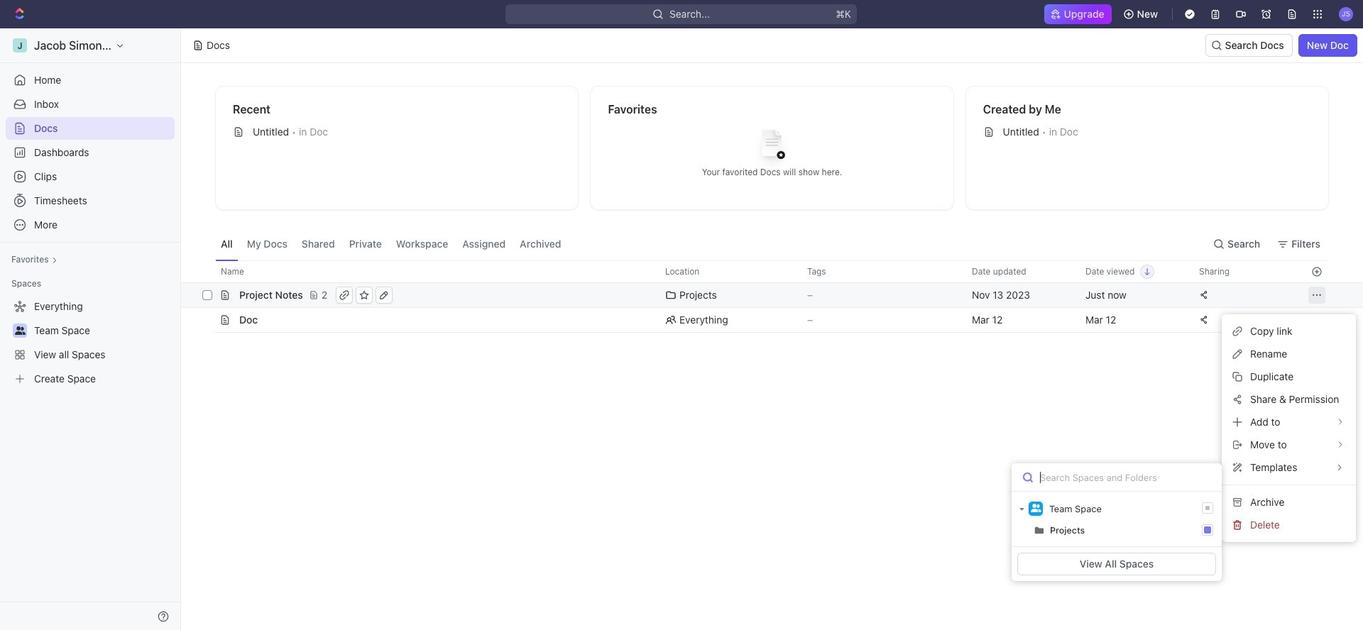 Task type: describe. For each thing, give the bounding box(es) containing it.
tree inside sidebar navigation
[[6, 295, 175, 390]]



Task type: locate. For each thing, give the bounding box(es) containing it.
no favorited docs image
[[744, 118, 800, 175]]

cell
[[200, 308, 215, 332]]

tree
[[6, 295, 175, 390]]

tab list
[[215, 227, 567, 261]]

sidebar navigation
[[0, 28, 181, 630]]

row
[[200, 261, 1329, 283], [181, 283, 1363, 308], [200, 307, 1329, 333]]

table
[[181, 261, 1363, 333]]

Search Spaces and Folders text field
[[1012, 464, 1222, 492]]

column header
[[200, 261, 215, 283]]

user group image
[[1031, 504, 1041, 513]]



Task type: vqa. For each thing, say whether or not it's contained in the screenshot.
tree within the Sidebar navigation
yes



